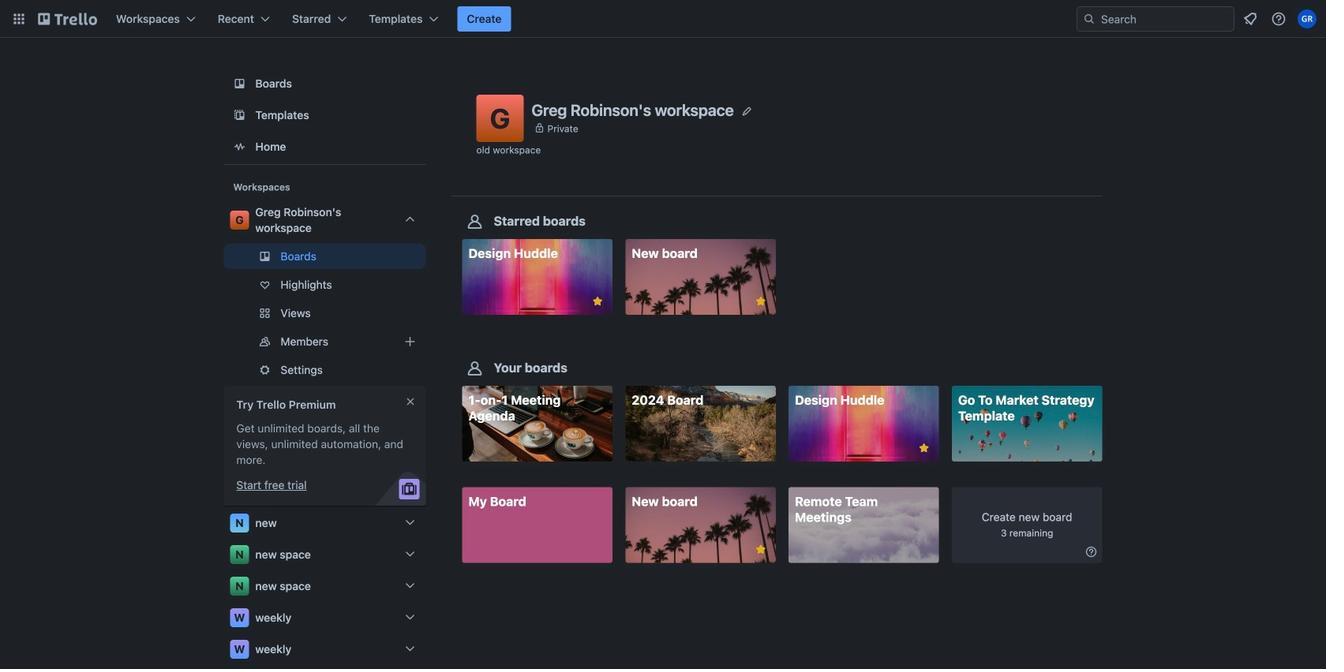 Task type: locate. For each thing, give the bounding box(es) containing it.
0 horizontal spatial click to unstar this board. it will be removed from your starred list. image
[[591, 295, 605, 309]]

0 notifications image
[[1242, 9, 1261, 28]]

sm image
[[1084, 545, 1100, 560]]

1 horizontal spatial click to unstar this board. it will be removed from your starred list. image
[[754, 543, 768, 557]]

open information menu image
[[1272, 11, 1287, 27]]

2 horizontal spatial click to unstar this board. it will be removed from your starred list. image
[[918, 442, 932, 456]]

1 vertical spatial click to unstar this board. it will be removed from your starred list. image
[[918, 442, 932, 456]]

search image
[[1084, 13, 1096, 25]]

add image
[[401, 333, 420, 351]]

0 vertical spatial click to unstar this board. it will be removed from your starred list. image
[[591, 295, 605, 309]]

back to home image
[[38, 6, 97, 32]]

click to unstar this board. it will be removed from your starred list. image
[[591, 295, 605, 309], [918, 442, 932, 456], [754, 543, 768, 557]]

primary element
[[0, 0, 1327, 38]]

2 vertical spatial click to unstar this board. it will be removed from your starred list. image
[[754, 543, 768, 557]]



Task type: describe. For each thing, give the bounding box(es) containing it.
Search field
[[1077, 6, 1235, 32]]

template board image
[[230, 106, 249, 125]]

greg robinson (gregrobinson96) image
[[1298, 9, 1317, 28]]

home image
[[230, 137, 249, 156]]

board image
[[230, 74, 249, 93]]

click to unstar this board. it will be removed from your starred list. image
[[754, 295, 768, 309]]



Task type: vqa. For each thing, say whether or not it's contained in the screenshot.
home icon
yes



